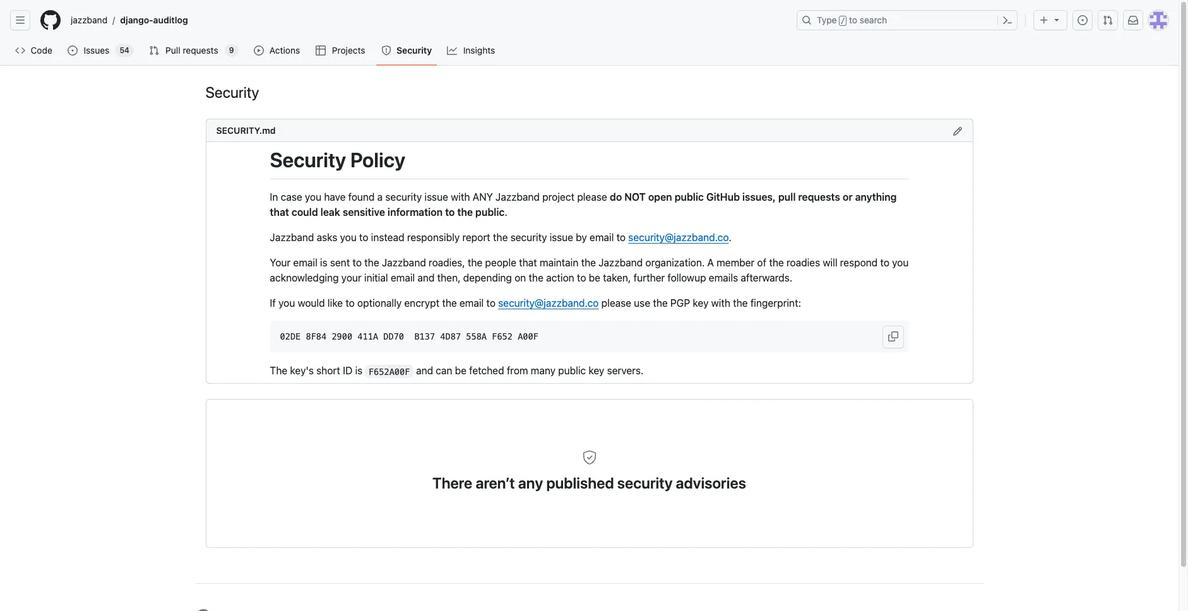 Task type: vqa. For each thing, say whether or not it's contained in the screenshot.
the bottommost the Code
no



Task type: describe. For each thing, give the bounding box(es) containing it.
then,
[[438, 272, 461, 283]]

be inside your email is sent to the jazzband roadies, the people that maintain the jazzband organization. a member of the roadies will respond to you acknowledging your initial email and then, depending on the action to be taken, further followup emails afterwards.
[[589, 272, 601, 283]]

to up your
[[353, 257, 362, 268]]

organization.
[[646, 257, 705, 268]]

0 vertical spatial requests
[[183, 45, 218, 56]]

the key's short id is f652a00f and can be fetched from many public key servers.
[[270, 365, 644, 377]]

fork this repository and edit the file image
[[953, 126, 963, 136]]

sent
[[330, 257, 350, 268]]

projects link
[[311, 41, 371, 60]]

initial
[[364, 272, 388, 283]]

security@jazzband.co link for jazzband asks you to instead responsibly report the security issue by email to
[[629, 232, 729, 243]]

security policy
[[270, 148, 406, 172]]

1 horizontal spatial security
[[511, 232, 547, 243]]

shield check image
[[582, 451, 597, 466]]

is inside your email is sent to the jazzband roadies, the people that maintain the jazzband organization. a member of the roadies will respond to you acknowledging your initial email and then, depending on the action to be taken, further followup emails afterwards.
[[320, 257, 328, 268]]

by
[[576, 232, 587, 243]]

0 vertical spatial security
[[386, 191, 422, 203]]

02de 8f84 2900 411a dd70  b137 4d87 558a f652 a00f
[[280, 331, 539, 342]]

/ for jazzband
[[113, 15, 115, 26]]

asks
[[317, 232, 338, 243]]

you right "asks"
[[340, 232, 357, 243]]

actions
[[270, 45, 300, 56]]

email right by at top left
[[590, 232, 614, 243]]

pull requests
[[166, 45, 218, 56]]

the down then,
[[442, 297, 457, 309]]

1 vertical spatial and
[[416, 365, 433, 377]]

0 vertical spatial with
[[451, 191, 470, 203]]

a
[[708, 257, 714, 268]]

or
[[843, 191, 853, 203]]

0 vertical spatial public
[[675, 191, 704, 203]]

key's
[[290, 365, 314, 377]]

1 horizontal spatial with
[[712, 297, 731, 309]]

to left instead
[[359, 232, 369, 243]]

the down by at top left
[[582, 257, 596, 268]]

type
[[817, 15, 837, 25]]

1 vertical spatial public
[[476, 206, 505, 218]]

1 horizontal spatial is
[[355, 365, 363, 377]]

have
[[324, 191, 346, 203]]

you right if
[[279, 297, 295, 309]]

2 vertical spatial public
[[558, 365, 586, 377]]

pull
[[166, 45, 180, 56]]

anything
[[856, 191, 897, 203]]

notifications image
[[1129, 15, 1139, 25]]

that for maintain
[[519, 257, 537, 268]]

requests inside do not open public github issues, pull requests or anything that could leak sensitive information to the public
[[799, 191, 841, 203]]

search
[[860, 15, 888, 25]]

jazzband / django-auditlog
[[71, 15, 188, 26]]

1 vertical spatial security
[[206, 83, 259, 101]]

2 horizontal spatial security
[[618, 475, 673, 492]]

emails
[[709, 272, 739, 283]]

taken,
[[603, 272, 631, 283]]

your
[[270, 257, 291, 268]]

short
[[317, 365, 340, 377]]

0 vertical spatial .
[[505, 206, 508, 218]]

1 horizontal spatial security
[[270, 148, 346, 172]]

0 horizontal spatial security@jazzband.co
[[498, 297, 599, 309]]

insights link
[[442, 41, 501, 60]]

list containing jazzband
[[66, 10, 790, 30]]

leak
[[321, 206, 340, 218]]

security.md
[[216, 125, 276, 136]]

jazzband asks you to instead responsibly report the security issue by email to security@jazzband.co .
[[270, 232, 732, 243]]

security link
[[376, 41, 437, 60]]

projects
[[332, 45, 366, 56]]

0 horizontal spatial be
[[455, 365, 467, 377]]

code image
[[15, 45, 25, 56]]

f652a00f
[[369, 367, 410, 377]]

information
[[388, 206, 443, 218]]

that for could
[[270, 206, 289, 218]]

0 vertical spatial security@jazzband.co
[[629, 232, 729, 243]]

many
[[531, 365, 556, 377]]

fetched
[[469, 365, 504, 377]]

1 vertical spatial issue
[[550, 232, 574, 243]]

jazzband link
[[66, 10, 113, 30]]

member
[[717, 257, 755, 268]]

1 vertical spatial .
[[729, 232, 732, 243]]

homepage image
[[196, 610, 211, 611]]

roadies,
[[429, 257, 465, 268]]

jazzband down instead
[[382, 257, 426, 268]]

the right use
[[653, 297, 668, 309]]

command palette image
[[1003, 15, 1013, 25]]

pgp
[[671, 297, 691, 309]]

play image
[[254, 45, 264, 56]]

any
[[518, 475, 543, 492]]

to down 'depending' at left
[[487, 297, 496, 309]]

issue opened image
[[1078, 15, 1088, 25]]

pull
[[779, 191, 796, 203]]

published
[[547, 475, 614, 492]]

found
[[348, 191, 375, 203]]

followup
[[668, 272, 707, 283]]

would
[[298, 297, 325, 309]]

jazzband up taken,
[[599, 257, 643, 268]]

and inside your email is sent to the jazzband roadies, the people that maintain the jazzband organization. a member of the roadies will respond to you acknowledging your initial email and then, depending on the action to be taken, further followup emails afterwards.
[[418, 272, 435, 283]]

the right report at the top of page
[[493, 232, 508, 243]]

servers.
[[607, 365, 644, 377]]

not
[[625, 191, 646, 203]]

encrypt
[[405, 297, 440, 309]]

graph image
[[447, 45, 457, 56]]

code link
[[10, 41, 58, 60]]

acknowledging
[[270, 272, 339, 283]]

git pull request image for issue opened image
[[1104, 15, 1114, 25]]

open
[[649, 191, 673, 203]]

on
[[515, 272, 526, 283]]

from
[[507, 365, 528, 377]]

respond
[[841, 257, 878, 268]]

any
[[473, 191, 493, 203]]

jazzband right any
[[496, 191, 540, 203]]

actions link
[[249, 41, 306, 60]]

responsibly
[[407, 232, 460, 243]]

the down emails
[[733, 297, 748, 309]]

copy image
[[888, 331, 899, 342]]

case
[[281, 191, 302, 203]]

to right like
[[346, 297, 355, 309]]

to left search
[[850, 15, 858, 25]]



Task type: locate. For each thing, give the bounding box(es) containing it.
1 horizontal spatial that
[[519, 257, 537, 268]]

1 vertical spatial security
[[511, 232, 547, 243]]

issue
[[425, 191, 448, 203], [550, 232, 574, 243]]

1 horizontal spatial requests
[[799, 191, 841, 203]]

1 vertical spatial git pull request image
[[149, 45, 159, 56]]

0 horizontal spatial is
[[320, 257, 328, 268]]

security@jazzband.co up organization.
[[629, 232, 729, 243]]

you right respond
[[893, 257, 909, 268]]

0 horizontal spatial git pull request image
[[149, 45, 159, 56]]

1 vertical spatial security@jazzband.co
[[498, 297, 599, 309]]

depending
[[463, 272, 512, 283]]

plus image
[[1040, 15, 1050, 25]]

to right respond
[[881, 257, 890, 268]]

the
[[270, 365, 288, 377]]

maintain
[[540, 257, 579, 268]]

0 horizontal spatial security
[[206, 83, 259, 101]]

to right by at top left
[[617, 232, 626, 243]]

0 horizontal spatial security
[[386, 191, 422, 203]]

. up the "jazzband asks you to instead responsibly report the security issue by email to security@jazzband.co ."
[[505, 206, 508, 218]]

and left then,
[[418, 272, 435, 283]]

shield image
[[382, 45, 392, 56]]

type / to search
[[817, 15, 888, 25]]

issue up information
[[425, 191, 448, 203]]

/
[[113, 15, 115, 26], [841, 16, 846, 25]]

1 horizontal spatial issue
[[550, 232, 574, 243]]

your email is sent to the jazzband roadies, the people that maintain the jazzband organization. a member of the roadies will respond to you acknowledging your initial email and then, depending on the action to be taken, further followup emails afterwards.
[[270, 257, 909, 283]]

and left can
[[416, 365, 433, 377]]

to right action
[[577, 272, 586, 283]]

the right on
[[529, 272, 544, 283]]

to inside do not open public github issues, pull requests or anything that could leak sensitive information to the public
[[445, 206, 455, 218]]

will
[[823, 257, 838, 268]]

0 horizontal spatial .
[[505, 206, 508, 218]]

0 vertical spatial key
[[693, 297, 709, 309]]

security@jazzband.co link for if you would like to optionally encrypt the email to
[[498, 297, 599, 309]]

54
[[120, 45, 130, 55]]

do
[[610, 191, 622, 203]]

that up on
[[519, 257, 537, 268]]

git pull request image left pull
[[149, 45, 159, 56]]

1 vertical spatial requests
[[799, 191, 841, 203]]

security up case
[[270, 148, 346, 172]]

1 vertical spatial be
[[455, 365, 467, 377]]

project
[[543, 191, 575, 203]]

issues
[[84, 45, 109, 56]]

key left 'servers.'
[[589, 365, 605, 377]]

can
[[436, 365, 453, 377]]

the up initial
[[365, 257, 379, 268]]

there aren't any published security advisories
[[433, 475, 747, 492]]

/ left django-
[[113, 15, 115, 26]]

if
[[270, 297, 276, 309]]

git pull request image for issue opened icon
[[149, 45, 159, 56]]

in case you have found a security issue with any jazzband project please
[[270, 191, 610, 203]]

auditlog
[[153, 15, 188, 25]]

django-
[[120, 15, 153, 25]]

0 horizontal spatial requests
[[183, 45, 218, 56]]

there
[[433, 475, 473, 492]]

with down emails
[[712, 297, 731, 309]]

afterwards.
[[741, 272, 793, 283]]

you
[[305, 191, 322, 203], [340, 232, 357, 243], [893, 257, 909, 268], [279, 297, 295, 309]]

0 horizontal spatial with
[[451, 191, 470, 203]]

action
[[546, 272, 575, 283]]

report
[[463, 232, 491, 243]]

the right of
[[770, 257, 784, 268]]

that inside your email is sent to the jazzband roadies, the people that maintain the jazzband organization. a member of the roadies will respond to you acknowledging your initial email and then, depending on the action to be taken, further followup emails afterwards.
[[519, 257, 537, 268]]

0 horizontal spatial key
[[589, 365, 605, 377]]

1 horizontal spatial be
[[589, 272, 601, 283]]

could
[[292, 206, 318, 218]]

fingerprint:
[[751, 297, 802, 309]]

table image
[[316, 45, 326, 56]]

people
[[485, 257, 517, 268]]

requests left the or
[[799, 191, 841, 203]]

1 vertical spatial security@jazzband.co link
[[498, 297, 599, 309]]

is right id on the bottom left of the page
[[355, 365, 363, 377]]

be
[[589, 272, 601, 283], [455, 365, 467, 377]]

aren't
[[476, 475, 515, 492]]

if you would like to optionally encrypt the email to security@jazzband.co please use the pgp key with the fingerprint:
[[270, 297, 802, 309]]

jazzband
[[496, 191, 540, 203], [270, 232, 314, 243], [382, 257, 426, 268], [599, 257, 643, 268]]

1 horizontal spatial git pull request image
[[1104, 15, 1114, 25]]

email right initial
[[391, 272, 415, 283]]

public right many
[[558, 365, 586, 377]]

use
[[634, 297, 651, 309]]

0 horizontal spatial public
[[476, 206, 505, 218]]

2 vertical spatial security
[[618, 475, 673, 492]]

code
[[31, 45, 52, 56]]

is
[[320, 257, 328, 268], [355, 365, 363, 377]]

2 vertical spatial security
[[270, 148, 346, 172]]

insights
[[464, 45, 495, 56]]

security right shield icon
[[397, 45, 432, 56]]

security@jazzband.co link up organization.
[[629, 232, 729, 243]]

triangle down image
[[1052, 15, 1062, 25]]

issues,
[[743, 191, 776, 203]]

you up could
[[305, 191, 322, 203]]

/ right type
[[841, 16, 846, 25]]

security
[[386, 191, 422, 203], [511, 232, 547, 243], [618, 475, 673, 492]]

0 vertical spatial be
[[589, 272, 601, 283]]

/ inside jazzband / django-auditlog
[[113, 15, 115, 26]]

0 horizontal spatial that
[[270, 206, 289, 218]]

2 horizontal spatial public
[[675, 191, 704, 203]]

0 vertical spatial is
[[320, 257, 328, 268]]

email down 'depending' at left
[[460, 297, 484, 309]]

github
[[707, 191, 740, 203]]

id
[[343, 365, 353, 377]]

public down any
[[476, 206, 505, 218]]

email
[[590, 232, 614, 243], [293, 257, 318, 268], [391, 272, 415, 283], [460, 297, 484, 309]]

security@jazzband.co link down action
[[498, 297, 599, 309]]

9
[[229, 45, 234, 55]]

2 horizontal spatial security
[[397, 45, 432, 56]]

1 vertical spatial please
[[602, 297, 632, 309]]

be right can
[[455, 365, 467, 377]]

requests right pull
[[183, 45, 218, 56]]

please down taken,
[[602, 297, 632, 309]]

1 horizontal spatial security@jazzband.co link
[[629, 232, 729, 243]]

jazzband up your
[[270, 232, 314, 243]]

0 vertical spatial that
[[270, 206, 289, 218]]

sensitive
[[343, 206, 385, 218]]

1 horizontal spatial /
[[841, 16, 846, 25]]

to down in case you have found a security issue with any jazzband project please
[[445, 206, 455, 218]]

policy
[[351, 148, 406, 172]]

1 horizontal spatial security@jazzband.co
[[629, 232, 729, 243]]

1 horizontal spatial public
[[558, 365, 586, 377]]

issue left by at top left
[[550, 232, 574, 243]]

1 vertical spatial that
[[519, 257, 537, 268]]

public right open
[[675, 191, 704, 203]]

the down any
[[458, 206, 473, 218]]

0 horizontal spatial security@jazzband.co link
[[498, 297, 599, 309]]

with left any
[[451, 191, 470, 203]]

0 vertical spatial please
[[578, 191, 607, 203]]

jazzband
[[71, 15, 107, 25]]

issue opened image
[[68, 45, 78, 56]]

1 vertical spatial key
[[589, 365, 605, 377]]

/ inside type / to search
[[841, 16, 846, 25]]

instead
[[371, 232, 405, 243]]

1 horizontal spatial key
[[693, 297, 709, 309]]

advisories
[[676, 475, 747, 492]]

that down in
[[270, 206, 289, 218]]

security@jazzband.co link
[[629, 232, 729, 243], [498, 297, 599, 309]]

key right 'pgp'
[[693, 297, 709, 309]]

please left the 'do'
[[578, 191, 607, 203]]

list
[[66, 10, 790, 30]]

is left the sent
[[320, 257, 328, 268]]

/ for type
[[841, 16, 846, 25]]

the up 'depending' at left
[[468, 257, 483, 268]]

like
[[328, 297, 343, 309]]

0 vertical spatial security@jazzband.co link
[[629, 232, 729, 243]]

please
[[578, 191, 607, 203], [602, 297, 632, 309]]

security@jazzband.co down action
[[498, 297, 599, 309]]

the
[[458, 206, 473, 218], [493, 232, 508, 243], [365, 257, 379, 268], [468, 257, 483, 268], [582, 257, 596, 268], [770, 257, 784, 268], [529, 272, 544, 283], [442, 297, 457, 309], [653, 297, 668, 309], [733, 297, 748, 309]]

that inside do not open public github issues, pull requests or anything that could leak sensitive information to the public
[[270, 206, 289, 218]]

.
[[505, 206, 508, 218], [729, 232, 732, 243]]

homepage image
[[40, 10, 61, 30]]

requests
[[183, 45, 218, 56], [799, 191, 841, 203]]

to
[[850, 15, 858, 25], [445, 206, 455, 218], [359, 232, 369, 243], [617, 232, 626, 243], [353, 257, 362, 268], [881, 257, 890, 268], [577, 272, 586, 283], [346, 297, 355, 309], [487, 297, 496, 309]]

your
[[342, 272, 362, 283]]

with
[[451, 191, 470, 203], [712, 297, 731, 309]]

1 vertical spatial is
[[355, 365, 363, 377]]

key
[[693, 297, 709, 309], [589, 365, 605, 377]]

be left taken,
[[589, 272, 601, 283]]

of
[[758, 257, 767, 268]]

public
[[675, 191, 704, 203], [476, 206, 505, 218], [558, 365, 586, 377]]

0 vertical spatial and
[[418, 272, 435, 283]]

in
[[270, 191, 278, 203]]

git pull request image
[[1104, 15, 1114, 25], [149, 45, 159, 56]]

optionally
[[358, 297, 402, 309]]

the inside do not open public github issues, pull requests or anything that could leak sensitive information to the public
[[458, 206, 473, 218]]

git pull request image right issue opened image
[[1104, 15, 1114, 25]]

1 horizontal spatial .
[[729, 232, 732, 243]]

django-auditlog link
[[115, 10, 193, 30]]

security up security.md
[[206, 83, 259, 101]]

0 vertical spatial security
[[397, 45, 432, 56]]

1 vertical spatial with
[[712, 297, 731, 309]]

0 horizontal spatial issue
[[425, 191, 448, 203]]

you inside your email is sent to the jazzband roadies, the people that maintain the jazzband organization. a member of the roadies will respond to you acknowledging your initial email and then, depending on the action to be taken, further followup emails afterwards.
[[893, 257, 909, 268]]

do not open public github issues, pull requests or anything that could leak sensitive information to the public
[[270, 191, 897, 218]]

roadies
[[787, 257, 821, 268]]

further
[[634, 272, 665, 283]]

0 vertical spatial git pull request image
[[1104, 15, 1114, 25]]

0 horizontal spatial /
[[113, 15, 115, 26]]

. up 'member'
[[729, 232, 732, 243]]

0 vertical spatial issue
[[425, 191, 448, 203]]

email up acknowledging
[[293, 257, 318, 268]]



